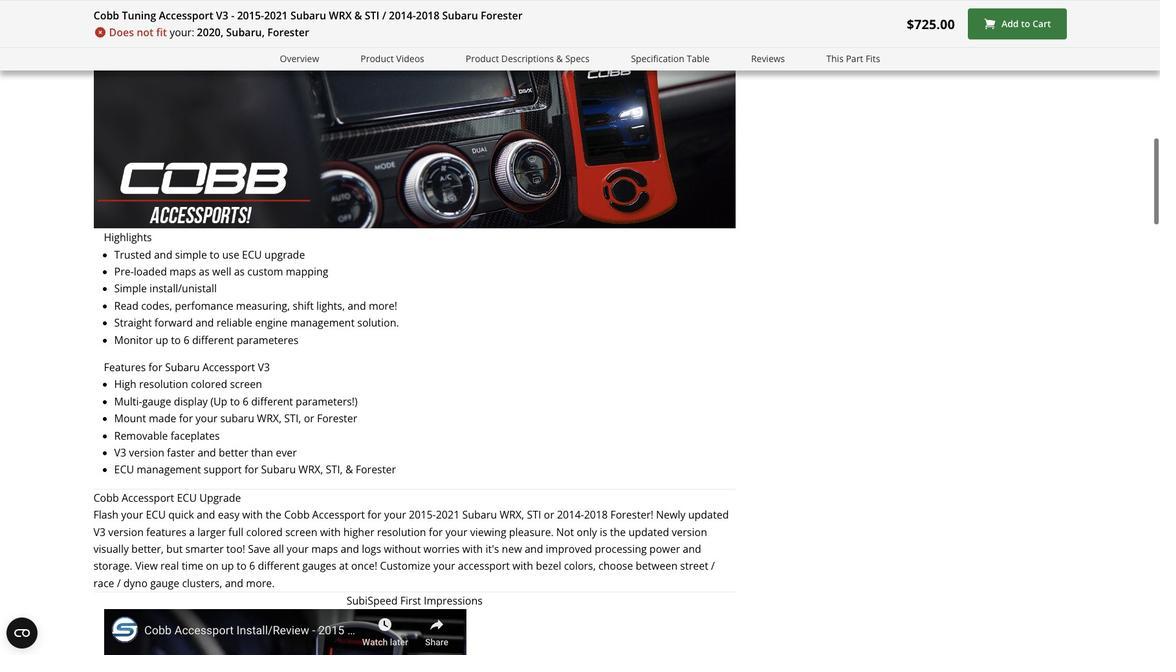 Task type: vqa. For each thing, say whether or not it's contained in the screenshot.
* Use your name:
no



Task type: describe. For each thing, give the bounding box(es) containing it.
at
[[339, 559, 349, 574]]

add
[[1002, 18, 1019, 30]]

and down pleasure.
[[525, 542, 543, 556]]

1 horizontal spatial this
[[827, 52, 844, 65]]

but
[[166, 542, 183, 556]]

management inside highlights trusted and simple to use ecu upgrade pre-loaded maps as well as custom mapping simple install/unistall read codes, perfomance measuring, shift lights, and more! straight forward and reliable engine management solution. monitor up to 6 different parameteres
[[290, 316, 355, 330]]

v3 down the removable
[[114, 446, 126, 460]]

a
[[189, 525, 195, 539]]

solution.
[[357, 316, 399, 330]]

2021 inside cobb accessport ecu upgrade flash your ecu quick and easy with the cobb accessport for your 2015-2021 subaru wrx, sti or 2014-2018 forester! newly updated v3 version features a larger full colored screen with higher resolution for your viewing pleasure. not only is the updated version visually better, but smarter too! save all your maps and logs without worries with it's new and improved processing power and storage. view real time on up to 6 different gauges at once! customize your accessport with bezel colors, choose between street / race / dyno gauge clusters, and more.
[[436, 508, 460, 522]]

not
[[556, 525, 574, 539]]

cobb tuning accessport v3  - 2015-2021 subaru wrx & sti / 2014-2018 subaru forester
[[94, 8, 523, 23]]

gauge inside cobb accessport ecu upgrade flash your ecu quick and easy with the cobb accessport for your 2015-2021 subaru wrx, sti or 2014-2018 forester! newly updated v3 version features a larger full colored screen with higher resolution for your viewing pleasure. not only is the updated version visually better, but smarter too! save all your maps and logs without worries with it's new and improved processing power and storage. view real time on up to 6 different gauges at once! customize your accessport with bezel colors, choose between street / race / dyno gauge clusters, and more.
[[150, 576, 179, 591]]

fit
[[156, 25, 167, 39]]

accessport up the higher
[[312, 508, 365, 522]]

up inside highlights trusted and simple to use ecu upgrade pre-loaded maps as well as custom mapping simple install/unistall read codes, perfomance measuring, shift lights, and more! straight forward and reliable engine management solution. monitor up to 6 different parameteres
[[156, 333, 168, 347]]

note: this accessport is only compatible with usdm vehicles only.
[[94, 33, 411, 47]]

product videos link
[[361, 52, 424, 66]]

forward
[[155, 316, 193, 330]]

0 vertical spatial parameteres
[[226, 6, 288, 20]]

lights,
[[316, 299, 345, 313]]

v3 down engine
[[258, 360, 270, 375]]

specification table link
[[631, 52, 710, 66]]

6 inside cobb accessport ecu upgrade flash your ecu quick and easy with the cobb accessport for your 2015-2021 subaru wrx, sti or 2014-2018 forester! newly updated v3 version features a larger full colored screen with higher resolution for your viewing pleasure. not only is the updated version visually better, but smarter too! save all your maps and logs without worries with it's new and improved processing power and storage. view real time on up to 6 different gauges at once! customize your accessport with bezel colors, choose between street / race / dyno gauge clusters, and more.
[[249, 559, 255, 574]]

power
[[650, 542, 680, 556]]

all
[[273, 542, 284, 556]]

0 horizontal spatial 2018
[[416, 8, 440, 23]]

cobb for cobb accessport ecu upgrade flash your ecu quick and easy with the cobb accessport for your 2015-2021 subaru wrx, sti or 2014-2018 forester! newly updated v3 version features a larger full colored screen with higher resolution for your viewing pleasure. not only is the updated version visually better, but smarter too! save all your maps and logs without worries with it's new and improved processing power and storage. view real time on up to 6 different gauges at once! customize your accessport with bezel colors, choose between street / race / dyno gauge clusters, and more.
[[94, 491, 119, 505]]

specification table
[[631, 52, 710, 65]]

save
[[248, 542, 270, 556]]

accessport inside cobb accessport ecu upgrade flash your ecu quick and easy with the cobb accessport for your 2015-2021 subaru wrx, sti or 2014-2018 forester! newly updated v3 version features a larger full colored screen with higher resolution for your viewing pleasure. not only is the updated version visually better, but smarter too! save all your maps and logs without worries with it's new and improved processing power and storage. view real time on up to 6 different gauges at once! customize your accessport with bezel colors, choose between street / race / dyno gauge clusters, and more.
[[458, 559, 510, 574]]

customize
[[380, 559, 431, 574]]

processing
[[595, 542, 647, 556]]

straight
[[114, 316, 152, 330]]

multi-
[[114, 395, 142, 409]]

quick
[[168, 508, 194, 522]]

0 horizontal spatial updated
[[629, 525, 669, 539]]

subaru
[[220, 412, 254, 426]]

version up visually
[[108, 525, 144, 539]]

ecu up 'quick'
[[177, 491, 197, 505]]

subaru,
[[226, 25, 265, 39]]

upgrade
[[199, 491, 241, 505]]

pre-
[[114, 265, 134, 279]]

2 vertical spatial cobb
[[284, 508, 310, 522]]

street
[[680, 559, 709, 574]]

to left use
[[210, 248, 220, 262]]

0 horizontal spatial wrx,
[[257, 412, 282, 426]]

table
[[687, 52, 710, 65]]

viewing
[[470, 525, 506, 539]]

wrx, inside cobb accessport ecu upgrade flash your ecu quick and easy with the cobb accessport for your 2015-2021 subaru wrx, sti or 2014-2018 forester! newly updated v3 version features a larger full colored screen with higher resolution for your viewing pleasure. not only is the updated version visually better, but smarter too! save all your maps and logs without worries with it's new and improved processing power and storage. view real time on up to 6 different gauges at once! customize your accessport with bezel colors, choose between street / race / dyno gauge clusters, and more.
[[500, 508, 524, 522]]

simple
[[175, 248, 207, 262]]

made
[[149, 412, 176, 426]]

product descriptions & specs link
[[466, 52, 590, 66]]

gauges
[[302, 559, 336, 574]]

worries
[[424, 542, 460, 556]]

different inside highlights trusted and simple to use ecu upgrade pre-loaded maps as well as custom mapping simple install/unistall read codes, perfomance measuring, shift lights, and more! straight forward and reliable engine management solution. monitor up to 6 different parameteres
[[192, 333, 234, 347]]

colors,
[[564, 559, 596, 574]]

race
[[94, 576, 114, 591]]

newly
[[656, 508, 686, 522]]

than
[[251, 446, 273, 460]]

mapping
[[286, 265, 328, 279]]

bezel
[[536, 559, 561, 574]]

read
[[114, 299, 139, 313]]

or inside cobb accessport ecu upgrade flash your ecu quick and easy with the cobb accessport for your 2015-2021 subaru wrx, sti or 2014-2018 forester! newly updated v3 version features a larger full colored screen with higher resolution for your viewing pleasure. not only is the updated version visually better, but smarter too! save all your maps and logs without worries with it's new and improved processing power and storage. view real time on up to 6 different gauges at once! customize your accessport with bezel colors, choose between street / race / dyno gauge clusters, and more.
[[544, 508, 554, 522]]

does not fit your: 2020, subaru, forester
[[109, 25, 309, 39]]

product videos
[[361, 52, 424, 65]]

product for product videos
[[361, 52, 394, 65]]

0 vertical spatial only
[[212, 33, 232, 47]]

vehicles
[[347, 33, 386, 47]]

1 vertical spatial sti,
[[326, 463, 343, 477]]

6 inside features for subaru accessport v3 high resolution colored screen multi-gauge display (up to 6 different parameters!) mount made for your subaru wrx, sti, or forester removable faceplates v3 version faster and better than ever ecu management support for subaru wrx, sti, & forester
[[243, 395, 249, 409]]

ecu inside highlights trusted and simple to use ecu upgrade pre-loaded maps as well as custom mapping simple install/unistall read codes, perfomance measuring, shift lights, and more! straight forward and reliable engine management solution. monitor up to 6 different parameteres
[[242, 248, 262, 262]]

too!
[[226, 542, 245, 556]]

real
[[161, 559, 179, 574]]

features for subaru accessport v3 high resolution colored screen multi-gauge display (up to 6 different parameters!) mount made for your subaru wrx, sti, or forester removable faceplates v3 version faster and better than ever ecu management support for subaru wrx, sti, & forester
[[104, 360, 396, 477]]

forester!
[[610, 508, 654, 522]]

upgrade
[[265, 248, 305, 262]]

screen inside cobb accessport ecu upgrade flash your ecu quick and easy with the cobb accessport for your 2015-2021 subaru wrx, sti or 2014-2018 forester! newly updated v3 version features a larger full colored screen with higher resolution for your viewing pleasure. not only is the updated version visually better, but smarter too! save all your maps and logs without worries with it's new and improved processing power and storage. view real time on up to 6 different gauges at once! customize your accessport with bezel colors, choose between street / race / dyno gauge clusters, and more.
[[285, 525, 317, 539]]

1 horizontal spatial wrx,
[[299, 463, 323, 477]]

$725.00
[[907, 15, 955, 33]]

with up overview
[[291, 33, 312, 47]]

it's
[[486, 542, 499, 556]]

forester down parameters!)
[[317, 412, 357, 426]]

removable
[[114, 429, 168, 443]]

and up the loaded
[[154, 248, 172, 262]]

2015- inside cobb accessport ecu upgrade flash your ecu quick and easy with the cobb accessport for your 2015-2021 subaru wrx, sti or 2014-2018 forester! newly updated v3 version features a larger full colored screen with higher resolution for your viewing pleasure. not only is the updated version visually better, but smarter too! save all your maps and logs without worries with it's new and improved processing power and storage. view real time on up to 6 different gauges at once! customize your accessport with bezel colors, choose between street / race / dyno gauge clusters, and more.
[[409, 508, 436, 522]]

specification
[[631, 52, 684, 65]]

1 horizontal spatial /
[[382, 8, 386, 23]]

colored inside cobb accessport ecu upgrade flash your ecu quick and easy with the cobb accessport for your 2015-2021 subaru wrx, sti or 2014-2018 forester! newly updated v3 version features a larger full colored screen with higher resolution for your viewing pleasure. not only is the updated version visually better, but smarter too! save all your maps and logs without worries with it's new and improved processing power and storage. view real time on up to 6 different gauges at once! customize your accessport with bezel colors, choose between street / race / dyno gauge clusters, and more.
[[246, 525, 283, 539]]

0 vertical spatial updated
[[688, 508, 729, 522]]

mount
[[114, 412, 146, 426]]

does
[[109, 25, 134, 39]]

(up
[[210, 395, 227, 409]]

easy
[[218, 508, 240, 522]]

only.
[[388, 33, 411, 47]]

0 vertical spatial 2015-
[[237, 8, 264, 23]]

for right features
[[148, 360, 162, 375]]

subispeed
[[347, 594, 398, 608]]

ecu up features
[[146, 508, 166, 522]]

-
[[231, 8, 234, 23]]

engine
[[255, 316, 288, 330]]

0 vertical spatial 2014-
[[389, 8, 416, 23]]

forester up the higher
[[356, 463, 396, 477]]

add to cart button
[[968, 8, 1067, 39]]

with left the higher
[[320, 525, 341, 539]]

your down worries at the bottom left of the page
[[433, 559, 455, 574]]

loaded
[[134, 265, 167, 279]]

more.
[[246, 576, 275, 591]]

for down 'display'
[[179, 412, 193, 426]]

is inside cobb accessport ecu upgrade flash your ecu quick and easy with the cobb accessport for your 2015-2021 subaru wrx, sti or 2014-2018 forester! newly updated v3 version features a larger full colored screen with higher resolution for your viewing pleasure. not only is the updated version visually better, but smarter too! save all your maps and logs without worries with it's new and improved processing power and storage. view real time on up to 6 different gauges at once! customize your accessport with bezel colors, choose between street / race / dyno gauge clusters, and more.
[[600, 525, 607, 539]]

highlights
[[104, 231, 152, 245]]

reliable
[[217, 316, 252, 330]]

2 horizontal spatial /
[[711, 559, 715, 574]]

better,
[[131, 542, 164, 556]]

accessport inside features for subaru accessport v3 high resolution colored screen multi-gauge display (up to 6 different parameters!) mount made for your subaru wrx, sti, or forester removable faceplates v3 version faster and better than ever ecu management support for subaru wrx, sti, & forester
[[202, 360, 255, 375]]

accessport up 'quick'
[[122, 491, 174, 505]]

monitor inside highlights trusted and simple to use ecu upgrade pre-loaded maps as well as custom mapping simple install/unistall read codes, perfomance measuring, shift lights, and more! straight forward and reliable engine management solution. monitor up to 6 different parameteres
[[114, 333, 153, 347]]

and up at
[[341, 542, 359, 556]]



Task type: locate. For each thing, give the bounding box(es) containing it.
1 horizontal spatial resolution
[[377, 525, 426, 539]]

2 vertical spatial /
[[117, 576, 121, 591]]

and down perfomance
[[196, 316, 214, 330]]

to down too!
[[237, 559, 247, 574]]

your
[[196, 412, 218, 426], [121, 508, 143, 522], [384, 508, 406, 522], [446, 525, 468, 539], [287, 542, 309, 556], [433, 559, 455, 574]]

1 vertical spatial updated
[[629, 525, 669, 539]]

only inside cobb accessport ecu upgrade flash your ecu quick and easy with the cobb accessport for your 2015-2021 subaru wrx, sti or 2014-2018 forester! newly updated v3 version features a larger full colored screen with higher resolution for your viewing pleasure. not only is the updated version visually better, but smarter too! save all your maps and logs without worries with it's new and improved processing power and storage. view real time on up to 6 different gauges at once! customize your accessport with bezel colors, choose between street / race / dyno gauge clusters, and more.
[[577, 525, 597, 539]]

logs
[[362, 542, 381, 556]]

v3
[[216, 8, 228, 23], [258, 360, 270, 375], [114, 446, 126, 460], [94, 525, 106, 539]]

1 horizontal spatial 2021
[[436, 508, 460, 522]]

shift
[[293, 299, 314, 313]]

use
[[222, 248, 239, 262]]

1 horizontal spatial only
[[577, 525, 597, 539]]

0 vertical spatial 2021
[[264, 8, 288, 23]]

videos
[[396, 52, 424, 65]]

or down parameters!)
[[304, 412, 314, 426]]

1 vertical spatial 2018
[[584, 508, 608, 522]]

2021 up worries at the bottom left of the page
[[436, 508, 460, 522]]

0 vertical spatial accessport
[[147, 33, 199, 47]]

gauge
[[142, 395, 171, 409], [150, 576, 179, 591]]

0 vertical spatial cobb
[[94, 8, 119, 23]]

codes,
[[141, 299, 172, 313]]

as left well at the top of page
[[199, 265, 210, 279]]

impressions
[[424, 594, 483, 608]]

ecu inside features for subaru accessport v3 high resolution colored screen multi-gauge display (up to 6 different parameters!) mount made for your subaru wrx, sti, or forester removable faceplates v3 version faster and better than ever ecu management support for subaru wrx, sti, & forester
[[114, 463, 134, 477]]

features
[[146, 525, 186, 539]]

resolution inside features for subaru accessport v3 high resolution colored screen multi-gauge display (up to 6 different parameters!) mount made for your subaru wrx, sti, or forester removable faceplates v3 version faster and better than ever ecu management support for subaru wrx, sti, & forester
[[139, 378, 188, 392]]

to right (up
[[230, 395, 240, 409]]

2018 inside cobb accessport ecu upgrade flash your ecu quick and easy with the cobb accessport for your 2015-2021 subaru wrx, sti or 2014-2018 forester! newly updated v3 version features a larger full colored screen with higher resolution for your viewing pleasure. not only is the updated version visually better, but smarter too! save all your maps and logs without worries with it's new and improved processing power and storage. view real time on up to 6 different gauges at once! customize your accessport with bezel colors, choose between street / race / dyno gauge clusters, and more.
[[584, 508, 608, 522]]

up down forward
[[156, 333, 168, 347]]

larger
[[198, 525, 226, 539]]

2 as from the left
[[234, 265, 245, 279]]

maps inside cobb accessport ecu upgrade flash your ecu quick and easy with the cobb accessport for your 2015-2021 subaru wrx, sti or 2014-2018 forester! newly updated v3 version features a larger full colored screen with higher resolution for your viewing pleasure. not only is the updated version visually better, but smarter too! save all your maps and logs without worries with it's new and improved processing power and storage. view real time on up to 6 different gauges at once! customize your accessport with bezel colors, choose between street / race / dyno gauge clusters, and more.
[[311, 542, 338, 556]]

wrx,
[[257, 412, 282, 426], [299, 463, 323, 477], [500, 508, 524, 522]]

colored up the save
[[246, 525, 283, 539]]

gauge up made
[[142, 395, 171, 409]]

1 vertical spatial the
[[610, 525, 626, 539]]

1 horizontal spatial screen
[[285, 525, 317, 539]]

v3 inside cobb accessport ecu upgrade flash your ecu quick and easy with the cobb accessport for your 2015-2021 subaru wrx, sti or 2014-2018 forester! newly updated v3 version features a larger full colored screen with higher resolution for your viewing pleasure. not only is the updated version visually better, but smarter too! save all your maps and logs without worries with it's new and improved processing power and storage. view real time on up to 6 different gauges at once! customize your accessport with bezel colors, choose between street / race / dyno gauge clusters, and more.
[[94, 525, 106, 539]]

gauge inside features for subaru accessport v3 high resolution colored screen multi-gauge display (up to 6 different parameters!) mount made for your subaru wrx, sti, or forester removable faceplates v3 version faster and better than ever ecu management support for subaru wrx, sti, & forester
[[142, 395, 171, 409]]

different inside features for subaru accessport v3 high resolution colored screen multi-gauge display (up to 6 different parameters!) mount made for your subaru wrx, sti, or forester removable faceplates v3 version faster and better than ever ecu management support for subaru wrx, sti, & forester
[[251, 395, 293, 409]]

resolution up 'display'
[[139, 378, 188, 392]]

and up street
[[683, 542, 701, 556]]

1 vertical spatial wrx,
[[299, 463, 323, 477]]

compatible
[[235, 33, 289, 47]]

higher
[[343, 525, 374, 539]]

version down newly
[[672, 525, 707, 539]]

1 product from the left
[[361, 52, 394, 65]]

0 horizontal spatial accessport
[[147, 33, 199, 47]]

1 vertical spatial maps
[[311, 542, 338, 556]]

2018 up the 'videos' on the top of the page
[[416, 8, 440, 23]]

2015-
[[237, 8, 264, 23], [409, 508, 436, 522]]

management inside features for subaru accessport v3 high resolution colored screen multi-gauge display (up to 6 different parameters!) mount made for your subaru wrx, sti, or forester removable faceplates v3 version faster and better than ever ecu management support for subaru wrx, sti, & forester
[[137, 463, 201, 477]]

0 horizontal spatial 2021
[[264, 8, 288, 23]]

smarter
[[185, 542, 224, 556]]

up up not
[[145, 6, 158, 20]]

0 vertical spatial or
[[304, 412, 314, 426]]

maps inside highlights trusted and simple to use ecu upgrade pre-loaded maps as well as custom mapping simple install/unistall read codes, perfomance measuring, shift lights, and more! straight forward and reliable engine management solution. monitor up to 6 different parameteres
[[170, 265, 196, 279]]

simple
[[114, 282, 147, 296]]

0 horizontal spatial only
[[212, 33, 232, 47]]

0 vertical spatial the
[[266, 508, 281, 522]]

1 vertical spatial /
[[711, 559, 715, 574]]

1 vertical spatial this
[[827, 52, 844, 65]]

reviews link
[[751, 52, 785, 66]]

different up subaru
[[251, 395, 293, 409]]

between
[[636, 559, 678, 574]]

parameters!)
[[296, 395, 358, 409]]

ecu right use
[[242, 248, 262, 262]]

6 down forward
[[184, 333, 189, 347]]

0 horizontal spatial sti,
[[284, 412, 301, 426]]

1 vertical spatial screen
[[285, 525, 317, 539]]

1 horizontal spatial as
[[234, 265, 245, 279]]

1 horizontal spatial the
[[610, 525, 626, 539]]

1 vertical spatial 2015-
[[409, 508, 436, 522]]

subispeed first impressions
[[347, 594, 483, 608]]

0 vertical spatial /
[[382, 8, 386, 23]]

0 horizontal spatial or
[[304, 412, 314, 426]]

1 vertical spatial sti
[[527, 508, 541, 522]]

management down faster
[[137, 463, 201, 477]]

reviews
[[751, 52, 785, 65]]

0 horizontal spatial 2015-
[[237, 8, 264, 23]]

1 horizontal spatial is
[[600, 525, 607, 539]]

your right all
[[287, 542, 309, 556]]

faster
[[167, 446, 195, 460]]

1 horizontal spatial management
[[290, 316, 355, 330]]

your:
[[170, 25, 194, 39]]

/ right race
[[117, 576, 121, 591]]

full
[[228, 525, 244, 539]]

6 up the your:
[[173, 6, 179, 20]]

management down lights,
[[290, 316, 355, 330]]

1 vertical spatial gauge
[[150, 576, 179, 591]]

2 horizontal spatial &
[[556, 52, 563, 65]]

/ right street
[[711, 559, 715, 574]]

2021 up compatible
[[264, 8, 288, 23]]

0 vertical spatial up
[[145, 6, 158, 20]]

up inside cobb accessport ecu upgrade flash your ecu quick and easy with the cobb accessport for your 2015-2021 subaru wrx, sti or 2014-2018 forester! newly updated v3 version features a larger full colored screen with higher resolution for your viewing pleasure. not only is the updated version visually better, but smarter too! save all your maps and logs without worries with it's new and improved processing power and storage. view real time on up to 6 different gauges at once! customize your accessport with bezel colors, choose between street / race / dyno gauge clusters, and more.
[[221, 559, 234, 574]]

2 vertical spatial wrx,
[[500, 508, 524, 522]]

the up all
[[266, 508, 281, 522]]

for
[[148, 360, 162, 375], [179, 412, 193, 426], [245, 463, 258, 477], [368, 508, 382, 522], [429, 525, 443, 539]]

1 horizontal spatial product
[[466, 52, 499, 65]]

as right well at the top of page
[[234, 265, 245, 279]]

product
[[361, 52, 394, 65], [466, 52, 499, 65]]

resolution inside cobb accessport ecu upgrade flash your ecu quick and easy with the cobb accessport for your 2015-2021 subaru wrx, sti or 2014-2018 forester! newly updated v3 version features a larger full colored screen with higher resolution for your viewing pleasure. not only is the updated version visually better, but smarter too! save all your maps and logs without worries with it's new and improved processing power and storage. view real time on up to 6 different gauges at once! customize your accessport with bezel colors, choose between street / race / dyno gauge clusters, and more.
[[377, 525, 426, 539]]

2015- up worries at the bottom left of the page
[[409, 508, 436, 522]]

1 horizontal spatial accessport
[[458, 559, 510, 574]]

accessport up the your:
[[159, 8, 213, 23]]

is up processing
[[600, 525, 607, 539]]

6 down the save
[[249, 559, 255, 574]]

and inside features for subaru accessport v3 high resolution colored screen multi-gauge display (up to 6 different parameters!) mount made for your subaru wrx, sti, or forester removable faceplates v3 version faster and better than ever ecu management support for subaru wrx, sti, & forester
[[198, 446, 216, 460]]

accessport
[[159, 8, 213, 23], [202, 360, 255, 375], [122, 491, 174, 505], [312, 508, 365, 522]]

1 vertical spatial resolution
[[377, 525, 426, 539]]

cobb
[[94, 8, 119, 23], [94, 491, 119, 505], [284, 508, 310, 522]]

1 vertical spatial &
[[556, 52, 563, 65]]

different inside cobb accessport ecu upgrade flash your ecu quick and easy with the cobb accessport for your 2015-2021 subaru wrx, sti or 2014-2018 forester! newly updated v3 version features a larger full colored screen with higher resolution for your viewing pleasure. not only is the updated version visually better, but smarter too! save all your maps and logs without worries with it's new and improved processing power and storage. view real time on up to 6 different gauges at once! customize your accessport with bezel colors, choose between street / race / dyno gauge clusters, and more.
[[258, 559, 300, 574]]

0 vertical spatial monitor
[[104, 6, 143, 20]]

cobb up gauges
[[284, 508, 310, 522]]

1 horizontal spatial sti,
[[326, 463, 343, 477]]

2020,
[[197, 25, 223, 39]]

1 horizontal spatial updated
[[688, 508, 729, 522]]

high
[[114, 378, 136, 392]]

colored inside features for subaru accessport v3 high resolution colored screen multi-gauge display (up to 6 different parameters!) mount made for your subaru wrx, sti, or forester removable faceplates v3 version faster and better than ever ecu management support for subaru wrx, sti, & forester
[[191, 378, 227, 392]]

cobb accessport cobap3-sub-004 for your 2014-2018 subaru forester and 2015-2021 subaru wrx / sti image
[[94, 49, 736, 229]]

to inside button
[[1021, 18, 1030, 30]]

with up full
[[242, 508, 263, 522]]

0 vertical spatial maps
[[170, 265, 196, 279]]

2014- up "only."
[[389, 8, 416, 23]]

display
[[174, 395, 208, 409]]

0 horizontal spatial is
[[201, 33, 209, 47]]

management
[[290, 316, 355, 330], [137, 463, 201, 477]]

1 horizontal spatial 2014-
[[557, 508, 584, 522]]

highlights trusted and simple to use ecu upgrade pre-loaded maps as well as custom mapping simple install/unistall read codes, perfomance measuring, shift lights, and more! straight forward and reliable engine management solution. monitor up to 6 different parameteres
[[104, 231, 399, 347]]

0 horizontal spatial maps
[[170, 265, 196, 279]]

sti up vehicles
[[365, 8, 380, 23]]

different up does not fit your: 2020, subaru, forester
[[182, 6, 224, 20]]

to down forward
[[171, 333, 181, 347]]

resolution
[[139, 378, 188, 392], [377, 525, 426, 539]]

1 horizontal spatial maps
[[311, 542, 338, 556]]

product descriptions & specs
[[466, 52, 590, 65]]

cobb for cobb tuning accessport v3  - 2015-2021 subaru wrx & sti / 2014-2018 subaru forester
[[94, 8, 119, 23]]

1 vertical spatial parameteres
[[237, 333, 299, 347]]

& inside features for subaru accessport v3 high resolution colored screen multi-gauge display (up to 6 different parameters!) mount made for your subaru wrx, sti, or forester removable faceplates v3 version faster and better than ever ecu management support for subaru wrx, sti, & forester
[[345, 463, 353, 477]]

up
[[145, 6, 158, 20], [156, 333, 168, 347], [221, 559, 234, 574]]

visually
[[94, 542, 129, 556]]

0 horizontal spatial sti
[[365, 8, 380, 23]]

1 vertical spatial up
[[156, 333, 168, 347]]

1 vertical spatial or
[[544, 508, 554, 522]]

colored up (up
[[191, 378, 227, 392]]

overview link
[[280, 52, 319, 66]]

cobb accessport ecu upgrade flash your ecu quick and easy with the cobb accessport for your 2015-2021 subaru wrx, sti or 2014-2018 forester! newly updated v3 version features a larger full colored screen with higher resolution for your viewing pleasure. not only is the updated version visually better, but smarter too! save all your maps and logs without worries with it's new and improved processing power and storage. view real time on up to 6 different gauges at once! customize your accessport with bezel colors, choose between street / race / dyno gauge clusters, and more.
[[94, 491, 729, 591]]

measuring,
[[236, 299, 290, 313]]

trusted
[[114, 248, 151, 262]]

/ up vehicles
[[382, 8, 386, 23]]

and right lights,
[[348, 299, 366, 313]]

0 vertical spatial screen
[[230, 378, 262, 392]]

parameteres
[[226, 6, 288, 20], [237, 333, 299, 347]]

support
[[204, 463, 242, 477]]

parameteres down engine
[[237, 333, 299, 347]]

with left it's
[[462, 542, 483, 556]]

your up faceplates
[[196, 412, 218, 426]]

your inside features for subaru accessport v3 high resolution colored screen multi-gauge display (up to 6 different parameters!) mount made for your subaru wrx, sti, or forester removable faceplates v3 version faster and better than ever ecu management support for subaru wrx, sti, & forester
[[196, 412, 218, 426]]

cobb up flash
[[94, 491, 119, 505]]

specs
[[565, 52, 590, 65]]

0 horizontal spatial the
[[266, 508, 281, 522]]

1 horizontal spatial 2015-
[[409, 508, 436, 522]]

1 vertical spatial management
[[137, 463, 201, 477]]

to inside features for subaru accessport v3 high resolution colored screen multi-gauge display (up to 6 different parameters!) mount made for your subaru wrx, sti, or forester removable faceplates v3 version faster and better than ever ecu management support for subaru wrx, sti, & forester
[[230, 395, 240, 409]]

the up processing
[[610, 525, 626, 539]]

0 vertical spatial sti
[[365, 8, 380, 23]]

time
[[182, 559, 203, 574]]

accessport down it's
[[458, 559, 510, 574]]

0 horizontal spatial &
[[345, 463, 353, 477]]

for down than
[[245, 463, 258, 477]]

parameteres up "subaru,"
[[226, 6, 288, 20]]

maps up install/unistall
[[170, 265, 196, 279]]

2014-
[[389, 8, 416, 23], [557, 508, 584, 522]]

and up larger
[[197, 508, 215, 522]]

dyno
[[123, 576, 148, 591]]

1 as from the left
[[199, 265, 210, 279]]

to up fit
[[161, 6, 171, 20]]

screen inside features for subaru accessport v3 high resolution colored screen multi-gauge display (up to 6 different parameters!) mount made for your subaru wrx, sti, or forester removable faceplates v3 version faster and better than ever ecu management support for subaru wrx, sti, & forester
[[230, 378, 262, 392]]

1 horizontal spatial sti
[[527, 508, 541, 522]]

or inside features for subaru accessport v3 high resolution colored screen multi-gauge display (up to 6 different parameters!) mount made for your subaru wrx, sti, or forester removable faceplates v3 version faster and better than ever ecu management support for subaru wrx, sti, & forester
[[304, 412, 314, 426]]

1 vertical spatial 2014-
[[557, 508, 584, 522]]

2 horizontal spatial wrx,
[[500, 508, 524, 522]]

features
[[104, 360, 146, 375]]

with down new
[[513, 559, 533, 574]]

0 vertical spatial management
[[290, 316, 355, 330]]

1 horizontal spatial colored
[[246, 525, 283, 539]]

flash
[[94, 508, 119, 522]]

version inside features for subaru accessport v3 high resolution colored screen multi-gauge display (up to 6 different parameters!) mount made for your subaru wrx, sti, or forester removable faceplates v3 version faster and better than ever ecu management support for subaru wrx, sti, & forester
[[129, 446, 164, 460]]

product for product descriptions & specs
[[466, 52, 499, 65]]

version down the removable
[[129, 446, 164, 460]]

or up pleasure.
[[544, 508, 554, 522]]

6 up subaru
[[243, 395, 249, 409]]

2018 left forester! on the right
[[584, 508, 608, 522]]

0 vertical spatial this
[[125, 33, 144, 47]]

resolution up without
[[377, 525, 426, 539]]

monitor up does
[[104, 6, 143, 20]]

choose
[[599, 559, 633, 574]]

v3 left -
[[216, 8, 228, 23]]

2 vertical spatial up
[[221, 559, 234, 574]]

ecu
[[242, 248, 262, 262], [114, 463, 134, 477], [177, 491, 197, 505], [146, 508, 166, 522]]

2015- up "subaru,"
[[237, 8, 264, 23]]

tuning
[[122, 8, 156, 23]]

only right not
[[577, 525, 597, 539]]

v3 down flash
[[94, 525, 106, 539]]

add to cart
[[1002, 18, 1051, 30]]

colored
[[191, 378, 227, 392], [246, 525, 283, 539]]

2 product from the left
[[466, 52, 499, 65]]

1 vertical spatial only
[[577, 525, 597, 539]]

accessport down monitor up to 6 different parameteres at the top left
[[147, 33, 199, 47]]

or
[[304, 412, 314, 426], [544, 508, 554, 522]]

0 horizontal spatial resolution
[[139, 378, 188, 392]]

forester down cobb tuning accessport v3  - 2015-2021 subaru wrx & sti / 2014-2018 subaru forester
[[267, 25, 309, 39]]

/
[[382, 8, 386, 23], [711, 559, 715, 574], [117, 576, 121, 591]]

not
[[137, 25, 154, 39]]

forester up product descriptions & specs
[[481, 8, 523, 23]]

2 vertical spatial &
[[345, 463, 353, 477]]

0 vertical spatial &
[[354, 8, 362, 23]]

1 vertical spatial is
[[600, 525, 607, 539]]

overview
[[280, 52, 319, 65]]

your up worries at the bottom left of the page
[[446, 525, 468, 539]]

and left more.
[[225, 576, 243, 591]]

your up without
[[384, 508, 406, 522]]

6 inside highlights trusted and simple to use ecu upgrade pre-loaded maps as well as custom mapping simple install/unistall read codes, perfomance measuring, shift lights, and more! straight forward and reliable engine management solution. monitor up to 6 different parameteres
[[184, 333, 189, 347]]

1 vertical spatial colored
[[246, 525, 283, 539]]

parameteres inside highlights trusted and simple to use ecu upgrade pre-loaded maps as well as custom mapping simple install/unistall read codes, perfomance measuring, shift lights, and more! straight forward and reliable engine management solution. monitor up to 6 different parameteres
[[237, 333, 299, 347]]

monitor up to 6 different parameteres
[[104, 6, 288, 20]]

subaru inside cobb accessport ecu upgrade flash your ecu quick and easy with the cobb accessport for your 2015-2021 subaru wrx, sti or 2014-2018 forester! newly updated v3 version features a larger full colored screen with higher resolution for your viewing pleasure. not only is the updated version visually better, but smarter too! save all your maps and logs without worries with it's new and improved processing power and storage. view real time on up to 6 different gauges at once! customize your accessport with bezel colors, choose between street / race / dyno gauge clusters, and more.
[[462, 508, 497, 522]]

and down faceplates
[[198, 446, 216, 460]]

to inside cobb accessport ecu upgrade flash your ecu quick and easy with the cobb accessport for your 2015-2021 subaru wrx, sti or 2014-2018 forester! newly updated v3 version features a larger full colored screen with higher resolution for your viewing pleasure. not only is the updated version visually better, but smarter too! save all your maps and logs without worries with it's new and improved processing power and storage. view real time on up to 6 different gauges at once! customize your accessport with bezel colors, choose between street / race / dyno gauge clusters, and more.
[[237, 559, 247, 574]]

sti,
[[284, 412, 301, 426], [326, 463, 343, 477]]

monitor
[[104, 6, 143, 20], [114, 333, 153, 347]]

open widget image
[[6, 618, 38, 649]]

screen up subaru
[[230, 378, 262, 392]]

1 horizontal spatial 2018
[[584, 508, 608, 522]]

updated
[[688, 508, 729, 522], [629, 525, 669, 539]]

2018
[[416, 8, 440, 23], [584, 508, 608, 522]]

view
[[135, 559, 158, 574]]

fits
[[866, 52, 880, 65]]

without
[[384, 542, 421, 556]]

subaru
[[290, 8, 326, 23], [442, 8, 478, 23], [165, 360, 200, 375], [261, 463, 296, 477], [462, 508, 497, 522]]

different down reliable
[[192, 333, 234, 347]]

1 vertical spatial 2021
[[436, 508, 460, 522]]

wrx
[[329, 8, 352, 23]]

cobb up does
[[94, 8, 119, 23]]

only down -
[[212, 33, 232, 47]]

0 horizontal spatial /
[[117, 576, 121, 591]]

your right flash
[[121, 508, 143, 522]]

is right the your:
[[201, 33, 209, 47]]

different
[[182, 6, 224, 20], [192, 333, 234, 347], [251, 395, 293, 409], [258, 559, 300, 574]]

0 vertical spatial wrx,
[[257, 412, 282, 426]]

0 horizontal spatial this
[[125, 33, 144, 47]]

1 horizontal spatial or
[[544, 508, 554, 522]]

1 vertical spatial monitor
[[114, 333, 153, 347]]

0 vertical spatial is
[[201, 33, 209, 47]]

0 horizontal spatial management
[[137, 463, 201, 477]]

sti inside cobb accessport ecu upgrade flash your ecu quick and easy with the cobb accessport for your 2015-2021 subaru wrx, sti or 2014-2018 forester! newly updated v3 version features a larger full colored screen with higher resolution for your viewing pleasure. not only is the updated version visually better, but smarter too! save all your maps and logs without worries with it's new and improved processing power and storage. view real time on up to 6 different gauges at once! customize your accessport with bezel colors, choose between street / race / dyno gauge clusters, and more.
[[527, 508, 541, 522]]

1 horizontal spatial &
[[354, 8, 362, 23]]

0 horizontal spatial as
[[199, 265, 210, 279]]

0 horizontal spatial product
[[361, 52, 394, 65]]

for up worries at the bottom left of the page
[[429, 525, 443, 539]]

screen up gauges
[[285, 525, 317, 539]]

this down the tuning
[[125, 33, 144, 47]]

1 vertical spatial accessport
[[458, 559, 510, 574]]

2014- inside cobb accessport ecu upgrade flash your ecu quick and easy with the cobb accessport for your 2015-2021 subaru wrx, sti or 2014-2018 forester! newly updated v3 version features a larger full colored screen with higher resolution for your viewing pleasure. not only is the updated version visually better, but smarter too! save all your maps and logs without worries with it's new and improved processing power and storage. view real time on up to 6 different gauges at once! customize your accessport with bezel colors, choose between street / race / dyno gauge clusters, and more.
[[557, 508, 584, 522]]

0 vertical spatial resolution
[[139, 378, 188, 392]]

well
[[212, 265, 231, 279]]

faceplates
[[171, 429, 220, 443]]

maps up gauges
[[311, 542, 338, 556]]

0 vertical spatial 2018
[[416, 8, 440, 23]]

& up the higher
[[345, 463, 353, 477]]

6
[[173, 6, 179, 20], [184, 333, 189, 347], [243, 395, 249, 409], [249, 559, 255, 574]]

up right on
[[221, 559, 234, 574]]

usdm
[[315, 33, 345, 47]]

1 vertical spatial cobb
[[94, 491, 119, 505]]

0 horizontal spatial screen
[[230, 378, 262, 392]]

gauge down real
[[150, 576, 179, 591]]

0 horizontal spatial 2014-
[[389, 8, 416, 23]]

this part fits link
[[827, 52, 880, 66]]

monitor down straight at left
[[114, 333, 153, 347]]

for up the higher
[[368, 508, 382, 522]]

to right add
[[1021, 18, 1030, 30]]

install/unistall
[[150, 282, 217, 296]]

part
[[846, 52, 863, 65]]

version
[[129, 446, 164, 460], [108, 525, 144, 539], [672, 525, 707, 539]]



